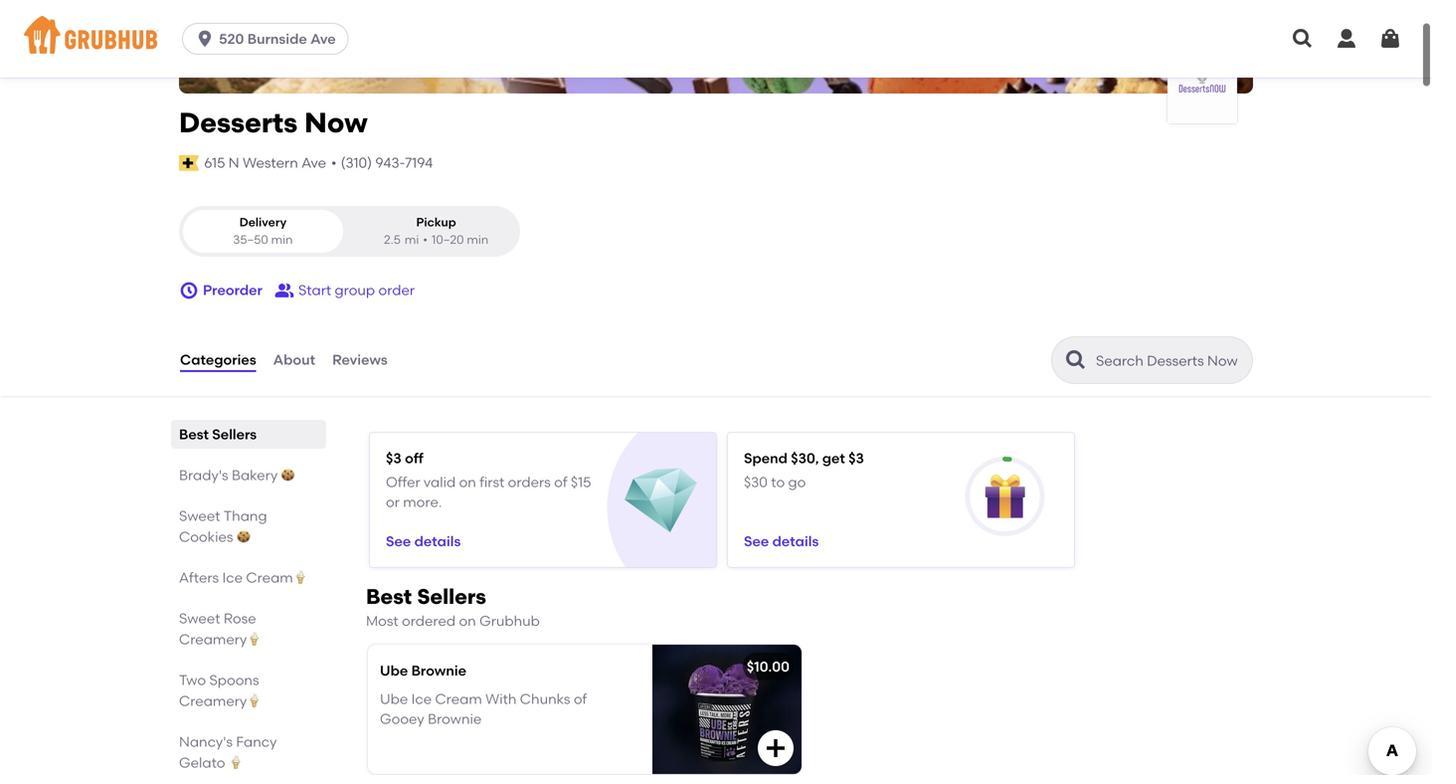 Task type: locate. For each thing, give the bounding box(es) containing it.
2 vertical spatial svg image
[[764, 736, 788, 760]]

about
[[273, 351, 315, 368]]

1 see from the left
[[386, 533, 411, 550]]

on right ordered
[[459, 612, 476, 629]]

two
[[179, 671, 206, 688]]

two spoons creamery🍦
[[179, 671, 261, 709]]

sellers up ordered
[[417, 584, 486, 609]]

0 vertical spatial ave
[[311, 30, 336, 47]]

brownie down cream
[[428, 711, 482, 727]]

1 vertical spatial brownie
[[428, 711, 482, 727]]

1 see details from the left
[[386, 533, 461, 550]]

ave
[[311, 30, 336, 47], [302, 154, 326, 171]]

preorder
[[203, 282, 263, 299]]

1 vertical spatial of
[[574, 690, 587, 707]]

1 horizontal spatial min
[[467, 232, 489, 247]]

see details button down to
[[744, 524, 819, 560]]

option group containing delivery 35–50 min
[[179, 206, 520, 256]]

0 horizontal spatial svg image
[[1291, 27, 1315, 51]]

ave left the "(310)"
[[302, 154, 326, 171]]

0 vertical spatial sellers
[[212, 426, 257, 443]]

ice up gooey
[[411, 690, 432, 707]]

see down $30
[[744, 533, 769, 550]]

1 vertical spatial sellers
[[417, 584, 486, 609]]

0 vertical spatial •
[[331, 154, 337, 171]]

943-
[[375, 154, 405, 171]]

brady's bakery 🍪
[[179, 466, 295, 483]]

option group
[[179, 206, 520, 256]]

1 min from the left
[[271, 232, 293, 247]]

1 vertical spatial best
[[366, 584, 412, 609]]

(310) 943-7194 button
[[341, 153, 433, 173]]

brownie up cream
[[411, 662, 467, 679]]

sellers
[[212, 426, 257, 443], [417, 584, 486, 609]]

$3
[[386, 449, 402, 466], [849, 449, 864, 466]]

desserts now logo image
[[1168, 54, 1238, 123]]

0 horizontal spatial see details
[[386, 533, 461, 550]]

•
[[331, 154, 337, 171], [423, 232, 428, 247]]

0 vertical spatial best
[[179, 426, 209, 443]]

best for best sellers most ordered on grubhub
[[366, 584, 412, 609]]

0 horizontal spatial min
[[271, 232, 293, 247]]

best sellers most ordered on grubhub
[[366, 584, 540, 629]]

nancy's fancy gelato 🍦
[[179, 733, 277, 771]]

see for offer valid on first orders of $15 or more.
[[386, 533, 411, 550]]

on inside best sellers most ordered on grubhub
[[459, 612, 476, 629]]

0 horizontal spatial best
[[179, 426, 209, 443]]

0 vertical spatial creamery🍦
[[179, 631, 261, 647]]

0 horizontal spatial see details button
[[386, 524, 461, 560]]

615
[[204, 154, 225, 171]]

$3 right get
[[849, 449, 864, 466]]

min
[[271, 232, 293, 247], [467, 232, 489, 247]]

or
[[386, 494, 400, 511]]

see details down to
[[744, 533, 819, 550]]

10–20
[[432, 232, 464, 247]]

2 see details button from the left
[[744, 524, 819, 560]]

2.5
[[384, 232, 401, 247]]

on
[[459, 473, 476, 490], [459, 612, 476, 629]]

0 vertical spatial ube
[[380, 662, 408, 679]]

spend $30, get $3 $30 to go
[[744, 449, 864, 490]]

pickup
[[416, 215, 456, 229]]

brownie
[[411, 662, 467, 679], [428, 711, 482, 727]]

1 horizontal spatial 🍪
[[281, 466, 295, 483]]

• left the "(310)"
[[331, 154, 337, 171]]

1 sweet from the top
[[179, 507, 220, 524]]

of
[[554, 473, 568, 490], [574, 690, 587, 707]]

🍪
[[281, 466, 295, 483], [237, 528, 251, 545]]

1 horizontal spatial sellers
[[417, 584, 486, 609]]

$10.00
[[747, 658, 790, 675]]

svg image left 520
[[195, 29, 215, 49]]

spoons
[[209, 671, 259, 688]]

see details button down more.
[[386, 524, 461, 560]]

people icon image
[[275, 280, 294, 300]]

1 vertical spatial ice
[[411, 690, 432, 707]]

0 horizontal spatial see
[[386, 533, 411, 550]]

svg image inside 520 burnside ave button
[[195, 29, 215, 49]]

$30
[[744, 473, 768, 490]]

best sellers
[[179, 426, 257, 443]]

1 vertical spatial creamery🍦
[[179, 692, 261, 709]]

ube brownie image
[[653, 645, 802, 774]]

sweet up the cookies
[[179, 507, 220, 524]]

• inside 'pickup 2.5 mi • 10–20 min'
[[423, 232, 428, 247]]

1 horizontal spatial $3
[[849, 449, 864, 466]]

• (310) 943-7194
[[331, 154, 433, 171]]

nancy's
[[179, 733, 233, 750]]

1 details from the left
[[415, 533, 461, 550]]

1 vertical spatial on
[[459, 612, 476, 629]]

desserts
[[179, 106, 298, 139]]

spend
[[744, 449, 788, 466]]

min inside 'pickup 2.5 mi • 10–20 min'
[[467, 232, 489, 247]]

1 horizontal spatial ice
[[411, 690, 432, 707]]

sweet inside sweet rose creamery🍦
[[179, 610, 220, 627]]

best up the brady's
[[179, 426, 209, 443]]

2 on from the top
[[459, 612, 476, 629]]

Search Desserts Now search field
[[1094, 351, 1247, 370]]

sweet rose creamery🍦
[[179, 610, 261, 647]]

n
[[229, 154, 239, 171]]

1 $3 from the left
[[386, 449, 402, 466]]

2 details from the left
[[773, 533, 819, 550]]

1 ube from the top
[[380, 662, 408, 679]]

sellers inside best sellers most ordered on grubhub
[[417, 584, 486, 609]]

ube brownie
[[380, 662, 467, 679]]

1 horizontal spatial best
[[366, 584, 412, 609]]

0 vertical spatial on
[[459, 473, 476, 490]]

min inside delivery 35–50 min
[[271, 232, 293, 247]]

0 horizontal spatial of
[[554, 473, 568, 490]]

615 n western ave
[[204, 154, 326, 171]]

svg image
[[1291, 27, 1315, 51], [1335, 27, 1359, 51], [1379, 27, 1403, 51]]

sellers for best sellers
[[212, 426, 257, 443]]

ave right the burnside
[[311, 30, 336, 47]]

of right the chunks on the bottom left of page
[[574, 690, 587, 707]]

520 burnside ave button
[[182, 23, 357, 55]]

0 horizontal spatial ice
[[222, 569, 243, 586]]

1 horizontal spatial •
[[423, 232, 428, 247]]

0 horizontal spatial 🍪
[[237, 528, 251, 545]]

🍦
[[229, 754, 243, 771]]

best inside best sellers most ordered on grubhub
[[366, 584, 412, 609]]

1 horizontal spatial see details
[[744, 533, 819, 550]]

2 $3 from the left
[[849, 449, 864, 466]]

1 vertical spatial sweet
[[179, 610, 220, 627]]

🍪 right bakery
[[281, 466, 295, 483]]

2 min from the left
[[467, 232, 489, 247]]

about button
[[272, 324, 316, 396]]

ube
[[380, 662, 408, 679], [380, 690, 408, 707]]

thang
[[224, 507, 267, 524]]

see details
[[386, 533, 461, 550], [744, 533, 819, 550]]

svg image down $10.00
[[764, 736, 788, 760]]

ice inside ube ice cream with chunks of gooey brownie
[[411, 690, 432, 707]]

1 vertical spatial •
[[423, 232, 428, 247]]

1 creamery🍦 from the top
[[179, 631, 261, 647]]

see details for offer valid on first orders of $15 or more.
[[386, 533, 461, 550]]

2 horizontal spatial svg image
[[1379, 27, 1403, 51]]

sweet
[[179, 507, 220, 524], [179, 610, 220, 627]]

1 horizontal spatial svg image
[[1335, 27, 1359, 51]]

svg image for preorder
[[179, 280, 199, 300]]

creamery🍦
[[179, 631, 261, 647], [179, 692, 261, 709]]

sweet for sweet rose creamery🍦
[[179, 610, 220, 627]]

more.
[[403, 494, 442, 511]]

ice right afters
[[222, 569, 243, 586]]

svg image left preorder
[[179, 280, 199, 300]]

0 vertical spatial sweet
[[179, 507, 220, 524]]

details for offer valid on first orders of $15 or more.
[[415, 533, 461, 550]]

on inside $3 off offer valid on first orders of $15 or more.
[[459, 473, 476, 490]]

2 creamery🍦 from the top
[[179, 692, 261, 709]]

1 horizontal spatial see
[[744, 533, 769, 550]]

on left first
[[459, 473, 476, 490]]

details down go
[[773, 533, 819, 550]]

on for off
[[459, 473, 476, 490]]

best up most
[[366, 584, 412, 609]]

best
[[179, 426, 209, 443], [366, 584, 412, 609]]

1 vertical spatial ube
[[380, 690, 408, 707]]

2 ube from the top
[[380, 690, 408, 707]]

svg image inside preorder button
[[179, 280, 199, 300]]

ube for ube ice cream with chunks of gooey brownie
[[380, 690, 408, 707]]

ice
[[222, 569, 243, 586], [411, 690, 432, 707]]

1 horizontal spatial details
[[773, 533, 819, 550]]

0 vertical spatial svg image
[[195, 29, 215, 49]]

0 horizontal spatial details
[[415, 533, 461, 550]]

ube ice cream with chunks of gooey brownie
[[380, 690, 587, 727]]

min down delivery
[[271, 232, 293, 247]]

grubhub
[[480, 612, 540, 629]]

see
[[386, 533, 411, 550], [744, 533, 769, 550]]

• right mi
[[423, 232, 428, 247]]

2 see details from the left
[[744, 533, 819, 550]]

sweet left rose
[[179, 610, 220, 627]]

afters ice cream🍦
[[179, 569, 307, 586]]

sweet inside sweet thang cookies 🍪
[[179, 507, 220, 524]]

details
[[415, 533, 461, 550], [773, 533, 819, 550]]

1 on from the top
[[459, 473, 476, 490]]

start
[[298, 282, 331, 299]]

3 svg image from the left
[[1379, 27, 1403, 51]]

of left $15
[[554, 473, 568, 490]]

1 horizontal spatial of
[[574, 690, 587, 707]]

categories button
[[179, 324, 257, 396]]

see details button for $30 to go
[[744, 524, 819, 560]]

min right the 10–20
[[467, 232, 489, 247]]

sweet thang cookies 🍪
[[179, 507, 267, 545]]

7194
[[405, 154, 433, 171]]

🍪 down "thang"
[[237, 528, 251, 545]]

gooey
[[380, 711, 425, 727]]

2 see from the left
[[744, 533, 769, 550]]

afters
[[179, 569, 219, 586]]

see details button
[[386, 524, 461, 560], [744, 524, 819, 560]]

details down more.
[[415, 533, 461, 550]]

1 horizontal spatial see details button
[[744, 524, 819, 560]]

sellers for best sellers most ordered on grubhub
[[417, 584, 486, 609]]

520
[[219, 30, 244, 47]]

1 vertical spatial 🍪
[[237, 528, 251, 545]]

ice for ube
[[411, 690, 432, 707]]

0 vertical spatial ice
[[222, 569, 243, 586]]

see down or
[[386, 533, 411, 550]]

ube inside ube ice cream with chunks of gooey brownie
[[380, 690, 408, 707]]

1 vertical spatial svg image
[[179, 280, 199, 300]]

$3 left off
[[386, 449, 402, 466]]

creamery🍦 down rose
[[179, 631, 261, 647]]

with
[[486, 690, 517, 707]]

svg image for 520 burnside ave
[[195, 29, 215, 49]]

2 sweet from the top
[[179, 610, 220, 627]]

creamery🍦 down spoons
[[179, 692, 261, 709]]

1 see details button from the left
[[386, 524, 461, 560]]

0 horizontal spatial $3
[[386, 449, 402, 466]]

start group order
[[298, 282, 415, 299]]

svg image
[[195, 29, 215, 49], [179, 280, 199, 300], [764, 736, 788, 760]]

0 vertical spatial 🍪
[[281, 466, 295, 483]]

0 vertical spatial of
[[554, 473, 568, 490]]

reward icon image
[[984, 474, 1027, 518]]

see details down more.
[[386, 533, 461, 550]]

sellers up brady's bakery 🍪 at the bottom left of page
[[212, 426, 257, 443]]

(310)
[[341, 154, 372, 171]]

0 horizontal spatial sellers
[[212, 426, 257, 443]]



Task type: describe. For each thing, give the bounding box(es) containing it.
western
[[243, 154, 298, 171]]

now
[[304, 106, 368, 139]]

2 svg image from the left
[[1335, 27, 1359, 51]]

520 burnside ave
[[219, 30, 336, 47]]

search icon image
[[1065, 348, 1088, 372]]

details for $30 to go
[[773, 533, 819, 550]]

1 vertical spatial ave
[[302, 154, 326, 171]]

$30,
[[791, 449, 819, 466]]

of inside $3 off offer valid on first orders of $15 or more.
[[554, 473, 568, 490]]

categories
[[180, 351, 256, 368]]

🍪 inside sweet thang cookies 🍪
[[237, 528, 251, 545]]

creamery🍦 for spoons
[[179, 692, 261, 709]]

on for sellers
[[459, 612, 476, 629]]

first
[[480, 473, 505, 490]]

ordered
[[402, 612, 456, 629]]

gelato
[[179, 754, 225, 771]]

35–50
[[233, 232, 268, 247]]

get
[[823, 449, 845, 466]]

615 n western ave button
[[203, 152, 327, 174]]

to
[[771, 473, 785, 490]]

best for best sellers
[[179, 426, 209, 443]]

off
[[405, 449, 424, 466]]

brownie inside ube ice cream with chunks of gooey brownie
[[428, 711, 482, 727]]

delivery
[[239, 215, 287, 229]]

preorder button
[[179, 272, 263, 308]]

fancy
[[236, 733, 277, 750]]

orders
[[508, 473, 551, 490]]

most
[[366, 612, 399, 629]]

0 vertical spatial brownie
[[411, 662, 467, 679]]

cookies
[[179, 528, 233, 545]]

$3 off offer valid on first orders of $15 or more.
[[386, 449, 591, 511]]

cream🍦
[[246, 569, 307, 586]]

group
[[335, 282, 375, 299]]

mi
[[405, 232, 419, 247]]

desserts now
[[179, 106, 368, 139]]

of inside ube ice cream with chunks of gooey brownie
[[574, 690, 587, 707]]

0 horizontal spatial •
[[331, 154, 337, 171]]

see for $30 to go
[[744, 533, 769, 550]]

order
[[379, 282, 415, 299]]

delivery 35–50 min
[[233, 215, 293, 247]]

1 svg image from the left
[[1291, 27, 1315, 51]]

subscription pass image
[[179, 155, 199, 171]]

ube for ube brownie
[[380, 662, 408, 679]]

burnside
[[247, 30, 307, 47]]

reviews
[[332, 351, 388, 368]]

bakery
[[232, 466, 278, 483]]

rose
[[224, 610, 256, 627]]

start group order button
[[275, 272, 415, 308]]

go
[[789, 473, 806, 490]]

reviews button
[[331, 324, 389, 396]]

chunks
[[520, 690, 571, 707]]

$3 inside $3 off offer valid on first orders of $15 or more.
[[386, 449, 402, 466]]

pickup 2.5 mi • 10–20 min
[[384, 215, 489, 247]]

$15
[[571, 473, 591, 490]]

sweet for sweet thang cookies 🍪
[[179, 507, 220, 524]]

see details button for offer valid on first orders of $15 or more.
[[386, 524, 461, 560]]

promo image
[[625, 464, 698, 537]]

brady's
[[179, 466, 228, 483]]

ice for afters
[[222, 569, 243, 586]]

$3 inside spend $30, get $3 $30 to go
[[849, 449, 864, 466]]

see details for $30 to go
[[744, 533, 819, 550]]

ave inside main navigation navigation
[[311, 30, 336, 47]]

main navigation navigation
[[0, 0, 1433, 78]]

valid
[[424, 473, 456, 490]]

creamery🍦 for rose
[[179, 631, 261, 647]]

cream
[[435, 690, 482, 707]]

offer
[[386, 473, 421, 490]]



Task type: vqa. For each thing, say whether or not it's contained in the screenshot.
the bottommost the Brownie
yes



